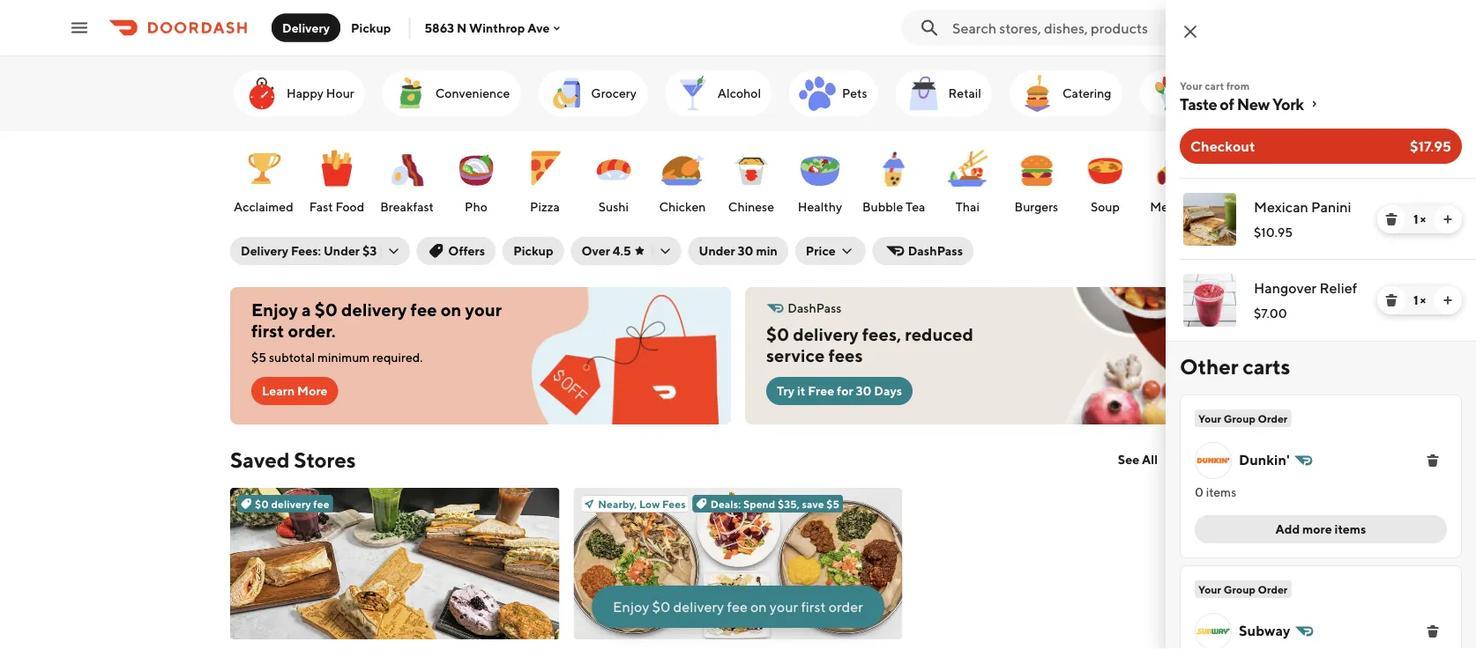 Task type: describe. For each thing, give the bounding box(es) containing it.
1 horizontal spatial $5
[[826, 498, 840, 511]]

enjoy a $0 delivery fee on your first order. $5 subtotal minimum required.
[[251, 300, 502, 365]]

saved stores link
[[230, 446, 356, 474]]

30 inside under 30 min button
[[738, 244, 753, 258]]

1 vertical spatial dashpass
[[788, 301, 842, 316]]

order
[[829, 599, 863, 616]]

alcohol link
[[665, 71, 772, 116]]

more
[[297, 384, 328, 399]]

add more items button
[[1195, 516, 1447, 544]]

learn more
[[262, 384, 328, 399]]

previous button of carousel image
[[1188, 451, 1205, 469]]

catering link
[[1010, 71, 1122, 116]]

add
[[1276, 522, 1300, 537]]

$35,
[[778, 498, 800, 511]]

spend
[[743, 498, 775, 511]]

a
[[302, 300, 311, 321]]

under 30 min
[[699, 244, 778, 258]]

deals:
[[710, 498, 741, 511]]

bubble
[[862, 200, 903, 214]]

retail
[[948, 86, 981, 101]]

healthy
[[798, 200, 842, 214]]

york
[[1272, 94, 1304, 113]]

mexican for mexican panini
[[1254, 199, 1308, 216]]

$10.95
[[1254, 225, 1293, 240]]

offers
[[448, 244, 485, 258]]

grocery
[[591, 86, 636, 101]]

under inside button
[[699, 244, 735, 258]]

required.
[[372, 350, 423, 365]]

hangover relief image
[[1183, 274, 1236, 327]]

4.5
[[613, 244, 631, 258]]

enjoy for a
[[251, 300, 298, 321]]

offers button
[[417, 237, 496, 265]]

items inside add more items button
[[1335, 522, 1366, 537]]

30 inside try it free for 30 days button
[[856, 384, 872, 399]]

flowers link
[[1140, 71, 1247, 116]]

2 group from the top
[[1224, 584, 1256, 596]]

happy hour
[[287, 86, 354, 101]]

1 vertical spatial your
[[1198, 413, 1221, 425]]

subway
[[1239, 623, 1290, 640]]

nearby,
[[598, 498, 637, 511]]

1 vertical spatial next button of carousel image
[[1223, 451, 1241, 469]]

$17.95
[[1410, 138, 1451, 155]]

delivery fees: under $3
[[241, 244, 377, 258]]

cart
[[1205, 79, 1224, 92]]

acclaimed
[[234, 200, 293, 214]]

hangover
[[1254, 280, 1317, 297]]

1 for mexican panini
[[1413, 212, 1418, 227]]

0 items
[[1195, 485, 1236, 500]]

first inside enjoy a $0 delivery fee on your first order. $5 subtotal minimum required.
[[251, 321, 284, 342]]

see
[[1118, 453, 1139, 467]]

hour
[[326, 86, 354, 101]]

saved stores
[[230, 447, 356, 473]]

0 horizontal spatial pickup button
[[340, 14, 402, 42]]

grocery image
[[545, 72, 588, 115]]

convenience image
[[389, 72, 432, 115]]

fees
[[662, 498, 686, 511]]

delete saved cart image for subway
[[1426, 625, 1440, 639]]

× for mexican panini
[[1420, 212, 1426, 227]]

$7.00
[[1254, 306, 1287, 321]]

burgers
[[1015, 200, 1058, 214]]

sandwiches
[[1216, 200, 1283, 214]]

enjoy $0 delivery fee on your first order
[[613, 599, 863, 616]]

subtotal
[[269, 350, 315, 365]]

1 horizontal spatial your
[[770, 599, 798, 616]]

days
[[874, 384, 902, 399]]

your cart from
[[1180, 79, 1250, 92]]

over 4.5 button
[[571, 237, 681, 265]]

1 your group order from the top
[[1198, 413, 1288, 425]]

fees:
[[291, 244, 321, 258]]

mexican panini
[[1254, 199, 1351, 216]]

your inside enjoy a $0 delivery fee on your first order. $5 subtotal minimum required.
[[465, 300, 502, 321]]

add more items
[[1276, 522, 1366, 537]]

1 horizontal spatial first
[[801, 599, 826, 616]]

2 vertical spatial fee
[[727, 599, 748, 616]]

happy
[[287, 86, 324, 101]]

saved
[[230, 447, 290, 473]]

taste of new york link
[[1180, 93, 1462, 115]]

acclaimed link
[[230, 138, 297, 220]]

$0 inside enjoy a $0 delivery fee on your first order. $5 subtotal minimum required.
[[315, 300, 338, 321]]

chicken
[[659, 200, 706, 214]]

convenience
[[435, 86, 510, 101]]

learn more button
[[251, 377, 338, 406]]

other
[[1180, 354, 1238, 379]]

0 horizontal spatial items
[[1206, 485, 1236, 500]]

1 order from the top
[[1258, 413, 1288, 425]]

relief
[[1319, 280, 1357, 297]]

pets link
[[789, 71, 878, 116]]

try it free for 30 days button
[[766, 377, 913, 406]]

learn
[[262, 384, 295, 399]]

alcohol
[[718, 86, 761, 101]]

2 order from the top
[[1258, 584, 1288, 596]]

under 30 min button
[[688, 237, 788, 265]]

1 vertical spatial pickup button
[[503, 237, 564, 265]]

thai
[[956, 200, 980, 214]]

pickup for the bottommost pickup button
[[513, 244, 553, 258]]

grocery link
[[538, 71, 647, 116]]

reduced
[[905, 324, 973, 345]]

happy hour link
[[234, 71, 365, 116]]



Task type: locate. For each thing, give the bounding box(es) containing it.
remove item from cart image
[[1384, 213, 1398, 227]]

0 vertical spatial 1
[[1413, 212, 1418, 227]]

flowers image
[[1147, 72, 1189, 115]]

1 vertical spatial order
[[1258, 584, 1288, 596]]

soup
[[1091, 200, 1120, 214]]

1 horizontal spatial items
[[1335, 522, 1366, 537]]

next button of carousel image down the $7.00
[[1237, 347, 1255, 365]]

2 horizontal spatial fee
[[727, 599, 748, 616]]

fee
[[411, 300, 437, 321], [313, 498, 329, 511], [727, 599, 748, 616]]

it
[[797, 384, 805, 399]]

1 horizontal spatial mexican
[[1254, 199, 1308, 216]]

1 vertical spatial delivery
[[241, 244, 288, 258]]

1 horizontal spatial enjoy
[[613, 599, 649, 616]]

delivery up happy
[[282, 20, 330, 35]]

1 vertical spatial add one to cart image
[[1441, 294, 1455, 308]]

your down offers
[[465, 300, 502, 321]]

winthrop
[[469, 21, 525, 35]]

food
[[335, 200, 364, 214]]

1 vertical spatial next button of carousel image
[[1237, 170, 1255, 188]]

1 vertical spatial on
[[750, 599, 767, 616]]

1 vertical spatial delete saved cart image
[[1426, 625, 1440, 639]]

1 × from the top
[[1420, 212, 1426, 227]]

1 horizontal spatial fee
[[411, 300, 437, 321]]

sushi
[[598, 200, 629, 214]]

0 vertical spatial next button of carousel image
[[1237, 347, 1255, 365]]

open menu image
[[69, 17, 90, 38]]

0 vertical spatial add one to cart image
[[1441, 213, 1455, 227]]

happy hour image
[[241, 72, 283, 115]]

pickup for the left pickup button
[[351, 20, 391, 35]]

0 horizontal spatial under
[[324, 244, 360, 258]]

on down offers button
[[441, 300, 462, 321]]

ave
[[528, 21, 550, 35]]

pets
[[842, 86, 867, 101]]

1 vertical spatial your
[[770, 599, 798, 616]]

order up subway
[[1258, 584, 1288, 596]]

close image
[[1180, 21, 1201, 42]]

2 × from the top
[[1420, 293, 1426, 308]]

your group order
[[1198, 413, 1288, 425], [1198, 584, 1288, 596]]

× right remove item from cart icon
[[1420, 293, 1426, 308]]

0 horizontal spatial enjoy
[[251, 300, 298, 321]]

5863 n winthrop ave button
[[424, 21, 564, 35]]

pickup button left the "5863"
[[340, 14, 402, 42]]

mexican up $10.95
[[1254, 199, 1308, 216]]

add one to cart image for panini
[[1441, 213, 1455, 227]]

0 vertical spatial your group order
[[1198, 413, 1288, 425]]

1 right remove item from cart image on the top right of page
[[1413, 212, 1418, 227]]

mexican panini image
[[1183, 193, 1236, 246]]

2 delete saved cart image from the top
[[1426, 625, 1440, 639]]

under left min
[[699, 244, 735, 258]]

your group order up dunkin'
[[1198, 413, 1288, 425]]

fast food
[[309, 200, 364, 214]]

1 1 × from the top
[[1413, 212, 1426, 227]]

remove item from cart image
[[1384, 294, 1398, 308]]

1
[[1413, 212, 1418, 227], [1413, 293, 1418, 308]]

retail link
[[895, 71, 992, 116]]

on
[[441, 300, 462, 321], [750, 599, 767, 616]]

2 your group order from the top
[[1198, 584, 1288, 596]]

× right remove item from cart image on the top right of page
[[1420, 212, 1426, 227]]

1 vertical spatial enjoy
[[613, 599, 649, 616]]

1 × for mexican panini
[[1413, 212, 1426, 227]]

$5 inside enjoy a $0 delivery fee on your first order. $5 subtotal minimum required.
[[251, 350, 266, 365]]

30
[[738, 244, 753, 258], [856, 384, 872, 399]]

1 vertical spatial items
[[1335, 522, 1366, 537]]

$0 delivery fee
[[255, 498, 329, 511]]

add one to cart image right remove item from cart image on the top right of page
[[1441, 213, 1455, 227]]

see all
[[1118, 453, 1158, 467]]

stores
[[294, 447, 356, 473]]

pets image
[[796, 72, 839, 115]]

delete saved cart image for dunkin'
[[1426, 454, 1440, 468]]

0 vertical spatial first
[[251, 321, 284, 342]]

next button of carousel image right 'of'
[[1237, 85, 1255, 102]]

items right 0
[[1206, 485, 1236, 500]]

1 vertical spatial 1
[[1413, 293, 1418, 308]]

1 vertical spatial 1 ×
[[1413, 293, 1426, 308]]

0 vertical spatial next button of carousel image
[[1237, 85, 1255, 102]]

delivery for delivery
[[282, 20, 330, 35]]

delivery button
[[272, 14, 340, 42]]

pickup down the pizza
[[513, 244, 553, 258]]

0 vertical spatial enjoy
[[251, 300, 298, 321]]

$3
[[362, 244, 377, 258]]

delivery for delivery fees: under $3
[[241, 244, 288, 258]]

1 horizontal spatial dashpass
[[908, 244, 963, 258]]

0 vertical spatial order
[[1258, 413, 1288, 425]]

more
[[1302, 522, 1332, 537]]

1 1 from the top
[[1413, 212, 1418, 227]]

0 horizontal spatial 30
[[738, 244, 753, 258]]

nearby, low fees
[[598, 498, 686, 511]]

delivery inside button
[[282, 20, 330, 35]]

0 vertical spatial pickup
[[351, 20, 391, 35]]

new
[[1237, 94, 1270, 113]]

1 horizontal spatial 30
[[856, 384, 872, 399]]

add one to cart image for relief
[[1441, 294, 1455, 308]]

convenience link
[[382, 71, 520, 116]]

1 horizontal spatial under
[[699, 244, 735, 258]]

0 horizontal spatial on
[[441, 300, 462, 321]]

2 vertical spatial your
[[1198, 584, 1221, 596]]

enjoy for $0
[[613, 599, 649, 616]]

1 delete saved cart image from the top
[[1426, 454, 1440, 468]]

0 vertical spatial on
[[441, 300, 462, 321]]

0 horizontal spatial mexican
[[1150, 200, 1198, 214]]

over
[[582, 244, 610, 258]]

1 vertical spatial pickup
[[513, 244, 553, 258]]

1 vertical spatial $5
[[826, 498, 840, 511]]

2 under from the left
[[699, 244, 735, 258]]

catering image
[[1017, 72, 1059, 115]]

group up dunkin'
[[1224, 413, 1256, 425]]

0 vertical spatial 1 ×
[[1413, 212, 1426, 227]]

next button of carousel image up sandwiches
[[1237, 170, 1255, 188]]

fees
[[828, 346, 863, 366]]

1 × right remove item from cart image on the top right of page
[[1413, 212, 1426, 227]]

your
[[465, 300, 502, 321], [770, 599, 798, 616]]

order
[[1258, 413, 1288, 425], [1258, 584, 1288, 596]]

1 next button of carousel image from the top
[[1237, 85, 1255, 102]]

taste of new york
[[1180, 94, 1304, 113]]

0 horizontal spatial your
[[465, 300, 502, 321]]

n
[[457, 21, 467, 35]]

1 ×
[[1413, 212, 1426, 227], [1413, 293, 1426, 308]]

pizza
[[530, 200, 560, 214]]

dunkin'
[[1239, 452, 1290, 469]]

mexican right soup
[[1150, 200, 1198, 214]]

$0 delivery fees, reduced service fees
[[766, 324, 973, 366]]

2 1 × from the top
[[1413, 293, 1426, 308]]

next button of carousel image
[[1237, 347, 1255, 365], [1223, 451, 1241, 469]]

items right the more
[[1335, 522, 1366, 537]]

under left '$3'
[[324, 244, 360, 258]]

add one to cart image right remove item from cart icon
[[1441, 294, 1455, 308]]

2 add one to cart image from the top
[[1441, 294, 1455, 308]]

0 vertical spatial ×
[[1420, 212, 1426, 227]]

mexican inside list
[[1254, 199, 1308, 216]]

1 add one to cart image from the top
[[1441, 213, 1455, 227]]

pickup button down the pizza
[[503, 237, 564, 265]]

taste
[[1180, 94, 1217, 113]]

first up subtotal
[[251, 321, 284, 342]]

your left order
[[770, 599, 798, 616]]

0 vertical spatial $5
[[251, 350, 266, 365]]

order up dunkin'
[[1258, 413, 1288, 425]]

2 1 from the top
[[1413, 293, 1418, 308]]

1 vertical spatial first
[[801, 599, 826, 616]]

your group order up subway
[[1198, 584, 1288, 596]]

mexican
[[1254, 199, 1308, 216], [1150, 200, 1198, 214]]

next button of carousel image
[[1237, 85, 1255, 102], [1237, 170, 1255, 188]]

fast
[[309, 200, 333, 214]]

delivery left fees:
[[241, 244, 288, 258]]

$5 left subtotal
[[251, 350, 266, 365]]

bubble tea
[[862, 200, 925, 214]]

group up subway
[[1224, 584, 1256, 596]]

1 for hangover relief
[[1413, 293, 1418, 308]]

30 left min
[[738, 244, 753, 258]]

delivery
[[341, 300, 407, 321], [793, 324, 859, 345], [271, 498, 311, 511], [673, 599, 724, 616]]

retail image
[[902, 72, 945, 115]]

30 right the for
[[856, 384, 872, 399]]

1 horizontal spatial pickup button
[[503, 237, 564, 265]]

delivery inside enjoy a $0 delivery fee on your first order. $5 subtotal minimum required.
[[341, 300, 407, 321]]

add one to cart image
[[1441, 213, 1455, 227], [1441, 294, 1455, 308]]

next button of carousel image right previous button of carousel image
[[1223, 451, 1241, 469]]

for
[[837, 384, 853, 399]]

$0 inside $0 delivery fees, reduced service fees
[[766, 324, 789, 345]]

save
[[802, 498, 824, 511]]

0 horizontal spatial pickup
[[351, 20, 391, 35]]

free
[[808, 384, 834, 399]]

order.
[[288, 321, 336, 342]]

dashpass inside button
[[908, 244, 963, 258]]

carts
[[1243, 354, 1290, 379]]

low
[[639, 498, 660, 511]]

add more items link
[[1195, 516, 1447, 544]]

5863
[[424, 21, 454, 35]]

1 vertical spatial 30
[[856, 384, 872, 399]]

alcohol image
[[672, 72, 714, 115]]

$5 right 'save'
[[826, 498, 840, 511]]

all
[[1142, 453, 1158, 467]]

1 under from the left
[[324, 244, 360, 258]]

list containing mexican panini
[[1166, 178, 1476, 342]]

dashpass down the tea
[[908, 244, 963, 258]]

0 horizontal spatial $5
[[251, 350, 266, 365]]

see all link
[[1107, 446, 1168, 474]]

0 vertical spatial your
[[1180, 79, 1203, 92]]

1 horizontal spatial pickup
[[513, 244, 553, 258]]

0 horizontal spatial dashpass
[[788, 301, 842, 316]]

1 × for hangover relief
[[1413, 293, 1426, 308]]

1 group from the top
[[1224, 413, 1256, 425]]

0 horizontal spatial first
[[251, 321, 284, 342]]

min
[[756, 244, 778, 258]]

0 vertical spatial dashpass
[[908, 244, 963, 258]]

minimum
[[317, 350, 370, 365]]

delivery inside $0 delivery fees, reduced service fees
[[793, 324, 859, 345]]

list
[[1166, 178, 1476, 342]]

first left order
[[801, 599, 826, 616]]

from
[[1226, 79, 1250, 92]]

1 right remove item from cart icon
[[1413, 293, 1418, 308]]

try
[[777, 384, 794, 399]]

dashpass up service
[[788, 301, 842, 316]]

panini
[[1311, 199, 1351, 216]]

0 vertical spatial group
[[1224, 413, 1256, 425]]

price
[[806, 244, 836, 258]]

0 vertical spatial delete saved cart image
[[1426, 454, 1440, 468]]

1 × right remove item from cart icon
[[1413, 293, 1426, 308]]

breakfast
[[380, 200, 434, 214]]

pickup right delivery button
[[351, 20, 391, 35]]

mexican for mexican
[[1150, 200, 1198, 214]]

on left order
[[750, 599, 767, 616]]

other carts
[[1180, 354, 1290, 379]]

enjoy inside enjoy a $0 delivery fee on your first order. $5 subtotal minimum required.
[[251, 300, 298, 321]]

× for hangover relief
[[1420, 293, 1426, 308]]

0 vertical spatial items
[[1206, 485, 1236, 500]]

1 vertical spatial your group order
[[1198, 584, 1288, 596]]

deals: spend $35, save $5
[[710, 498, 840, 511]]

0 vertical spatial fee
[[411, 300, 437, 321]]

dashpass button
[[873, 237, 974, 265]]

0 vertical spatial 30
[[738, 244, 753, 258]]

fee inside enjoy a $0 delivery fee on your first order. $5 subtotal minimum required.
[[411, 300, 437, 321]]

0 vertical spatial your
[[465, 300, 502, 321]]

1 vertical spatial ×
[[1420, 293, 1426, 308]]

0 vertical spatial delivery
[[282, 20, 330, 35]]

of
[[1220, 94, 1234, 113]]

price button
[[795, 237, 866, 265]]

1 horizontal spatial on
[[750, 599, 767, 616]]

first
[[251, 321, 284, 342], [801, 599, 826, 616]]

pho
[[465, 200, 487, 214]]

1 vertical spatial group
[[1224, 584, 1256, 596]]

0 horizontal spatial fee
[[313, 498, 329, 511]]

group
[[1224, 413, 1256, 425], [1224, 584, 1256, 596]]

on inside enjoy a $0 delivery fee on your first order. $5 subtotal minimum required.
[[441, 300, 462, 321]]

catering
[[1062, 86, 1111, 101]]

hangover relief
[[1254, 280, 1357, 297]]

0 vertical spatial pickup button
[[340, 14, 402, 42]]

1 vertical spatial fee
[[313, 498, 329, 511]]

delete saved cart image
[[1426, 454, 1440, 468], [1426, 625, 1440, 639]]

2 next button of carousel image from the top
[[1237, 170, 1255, 188]]



Task type: vqa. For each thing, say whether or not it's contained in the screenshot.
the rightmost THE ON
yes



